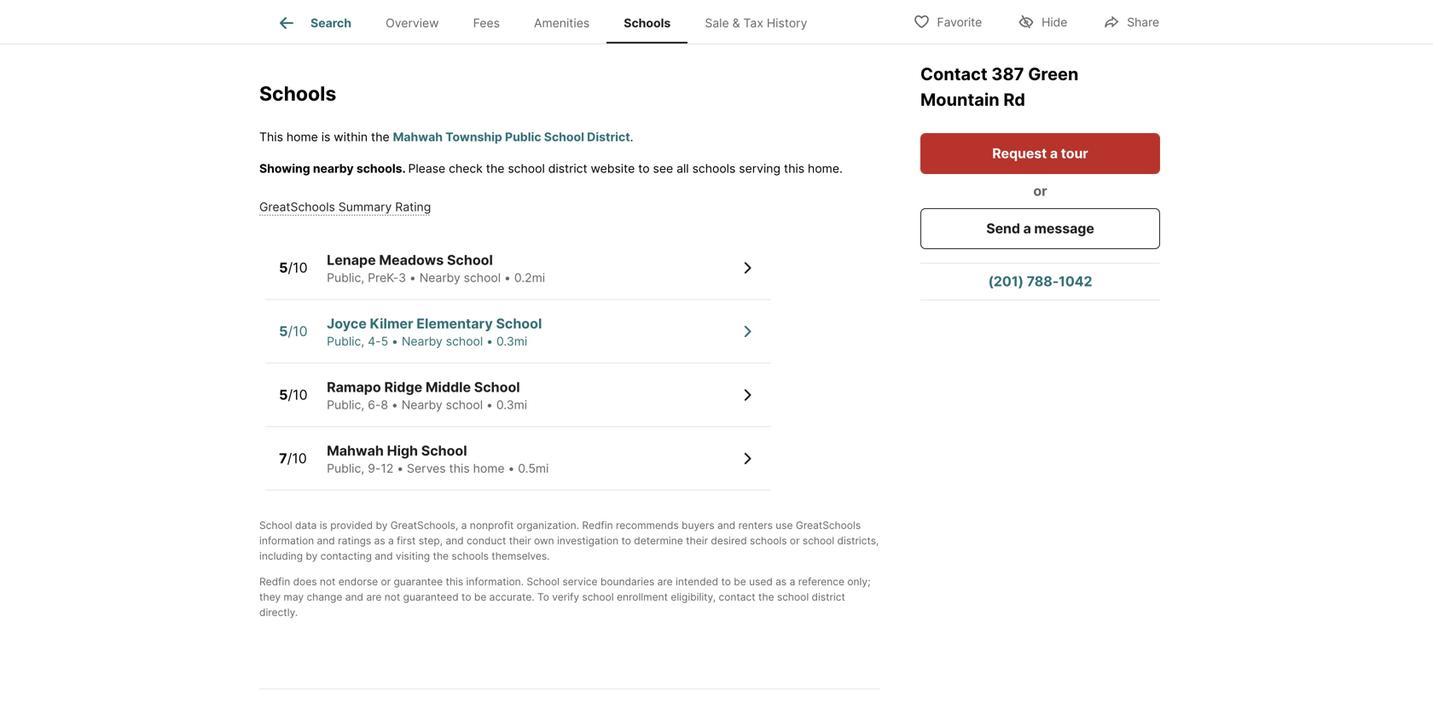 Task type: locate. For each thing, give the bounding box(es) containing it.
this inside mahwah high school public, 9-12 • serves this home • 0.5mi
[[449, 461, 470, 476]]

public, down joyce
[[327, 334, 365, 349]]

a inside 'button'
[[1023, 220, 1031, 237]]

home.
[[808, 161, 843, 176]]

fees tab
[[456, 3, 517, 44]]

is
[[321, 130, 330, 144], [320, 519, 327, 532]]

5 /10 for joyce
[[279, 323, 308, 339]]

0 vertical spatial not
[[320, 575, 336, 588]]

contact
[[719, 591, 756, 603]]

5 down kilmer
[[381, 334, 388, 349]]

1 horizontal spatial as
[[776, 575, 787, 588]]

history
[[767, 16, 807, 30]]

schools down renters
[[750, 535, 787, 547]]

2 horizontal spatial greatschools
[[796, 519, 861, 532]]

to up contact
[[721, 575, 731, 588]]

tax
[[744, 16, 763, 30]]

0.3mi inside ramapo ridge middle school public, 6-8 • nearby school • 0.3mi
[[496, 398, 527, 412]]

enrollment
[[617, 591, 668, 603]]

greatschools
[[259, 200, 335, 214], [391, 519, 456, 532], [796, 519, 861, 532]]

• right '12'
[[397, 461, 404, 476]]

3 public, from the top
[[327, 398, 365, 412]]

nearby down kilmer
[[402, 334, 443, 349]]

nearby inside lenape meadows school public, prek-3 • nearby school • 0.2mi
[[420, 270, 460, 285]]

1 vertical spatial by
[[306, 550, 318, 562]]

1 vertical spatial home
[[473, 461, 505, 476]]

summary
[[339, 200, 392, 214]]

their up themselves.
[[509, 535, 531, 547]]

and
[[718, 519, 736, 532], [317, 535, 335, 547], [446, 535, 464, 547], [375, 550, 393, 562], [345, 591, 363, 603]]

greatschools down showing
[[259, 200, 335, 214]]

school data is provided by greatschools
[[259, 519, 456, 532]]

send a message button
[[921, 208, 1160, 249]]

the down used
[[758, 591, 774, 603]]

1 public, from the top
[[327, 270, 365, 285]]

fees
[[473, 16, 500, 30]]

the right within
[[371, 130, 390, 144]]

showing nearby schools. please check the school district website to see all schools serving this home.
[[259, 161, 843, 176]]

be up contact
[[734, 575, 746, 588]]

0 horizontal spatial greatschools
[[259, 200, 335, 214]]

1 5 /10 from the top
[[279, 259, 308, 276]]

or down the "request a tour" button
[[1033, 183, 1047, 199]]

0 horizontal spatial by
[[306, 550, 318, 562]]

tab list containing search
[[259, 0, 838, 44]]

send
[[986, 220, 1020, 237]]

greatschools inside , a nonprofit organization. redfin recommends buyers and renters use greatschools information and ratings as a
[[796, 519, 861, 532]]

are up enrollment
[[657, 575, 673, 588]]

2 horizontal spatial or
[[1033, 183, 1047, 199]]

school up information
[[259, 519, 292, 532]]

a inside school service boundaries are intended to be used as a reference only; they may change and are not
[[790, 575, 795, 588]]

3
[[398, 270, 406, 285]]

this up guaranteed
[[446, 575, 463, 588]]

not
[[320, 575, 336, 588], [385, 591, 400, 603]]

rating
[[395, 200, 431, 214]]

or inside the first step, and conduct their own investigation to determine their desired schools or school districts, including by contacting and visiting the schools themselves.
[[790, 535, 800, 547]]

1 vertical spatial not
[[385, 591, 400, 603]]

2 vertical spatial this
[[446, 575, 463, 588]]

nearby down ridge
[[402, 398, 443, 412]]

district
[[587, 130, 630, 144]]

0 horizontal spatial schools
[[259, 81, 336, 105]]

contacting
[[321, 550, 372, 562]]

0 vertical spatial schools
[[624, 16, 671, 30]]

renters
[[739, 519, 773, 532]]

• left the 0.5mi
[[508, 461, 515, 476]]

district left website
[[548, 161, 587, 176]]

ratings
[[338, 535, 371, 547]]

request a tour
[[992, 145, 1088, 162]]

and down endorse
[[345, 591, 363, 603]]

a
[[1050, 145, 1058, 162], [1023, 220, 1031, 237], [461, 519, 467, 532], [388, 535, 394, 547], [790, 575, 795, 588]]

school down 'elementary'
[[446, 334, 483, 349]]

this home is within the mahwah township public school district .
[[259, 130, 633, 144]]

use
[[776, 519, 793, 532]]

5 up 7 in the left of the page
[[279, 386, 288, 403]]

1 horizontal spatial their
[[686, 535, 708, 547]]

conduct
[[467, 535, 506, 547]]

5 /10 left lenape
[[279, 259, 308, 276]]

schools inside schools tab
[[624, 16, 671, 30]]

1 vertical spatial this
[[449, 461, 470, 476]]

all
[[677, 161, 689, 176]]

5 /10 left ramapo
[[279, 386, 308, 403]]

1 vertical spatial is
[[320, 519, 327, 532]]

school down middle
[[446, 398, 483, 412]]

1 horizontal spatial or
[[790, 535, 800, 547]]

0 vertical spatial nearby
[[420, 270, 460, 285]]

a left reference
[[790, 575, 795, 588]]

1 horizontal spatial mahwah
[[393, 130, 443, 144]]

1 vertical spatial nearby
[[402, 334, 443, 349]]

1 horizontal spatial district
[[812, 591, 845, 603]]

as right used
[[776, 575, 787, 588]]

be down information.
[[474, 591, 487, 603]]

0.3mi up the 0.5mi
[[496, 398, 527, 412]]

overview tab
[[369, 3, 456, 44]]

.
[[630, 130, 633, 144]]

2 0.3mi from the top
[[496, 398, 527, 412]]

district down reference
[[812, 591, 845, 603]]

township
[[446, 130, 502, 144]]

districts,
[[837, 535, 879, 547]]

3 5 /10 from the top
[[279, 386, 308, 403]]

nearby inside ramapo ridge middle school public, 6-8 • nearby school • 0.3mi
[[402, 398, 443, 412]]

0 horizontal spatial schools
[[452, 550, 489, 562]]

directly.
[[259, 606, 298, 619]]

1 horizontal spatial be
[[734, 575, 746, 588]]

investigation
[[557, 535, 619, 547]]

school inside joyce kilmer elementary school public, 4-5 • nearby school • 0.3mi
[[496, 315, 542, 332]]

1 horizontal spatial schools
[[692, 161, 736, 176]]

request
[[992, 145, 1047, 162]]

or right endorse
[[381, 575, 391, 588]]

/10 for ramapo
[[288, 386, 308, 403]]

website
[[591, 161, 635, 176]]

favorite
[[937, 15, 982, 29]]

0 horizontal spatial their
[[509, 535, 531, 547]]

0 horizontal spatial redfin
[[259, 575, 290, 588]]

/10 for joyce
[[288, 323, 308, 339]]

1 vertical spatial district
[[812, 591, 845, 603]]

• down kilmer
[[392, 334, 398, 349]]

5 for joyce
[[279, 323, 288, 339]]

0.3mi for joyce kilmer elementary school
[[497, 334, 527, 349]]

a inside button
[[1050, 145, 1058, 162]]

a for request
[[1050, 145, 1058, 162]]

school left "districts,"
[[803, 535, 835, 547]]

to down recommends
[[622, 535, 631, 547]]

sale & tax history
[[705, 16, 807, 30]]

1 vertical spatial schools
[[750, 535, 787, 547]]

school right middle
[[474, 379, 520, 395]]

as inside school service boundaries are intended to be used as a reference only; they may change and are not
[[776, 575, 787, 588]]

a for send
[[1023, 220, 1031, 237]]

public, inside lenape meadows school public, prek-3 • nearby school • 0.2mi
[[327, 270, 365, 285]]

joyce kilmer elementary school public, 4-5 • nearby school • 0.3mi
[[327, 315, 542, 349]]

a right send
[[1023, 220, 1031, 237]]

1 vertical spatial 0.3mi
[[496, 398, 527, 412]]

are down endorse
[[366, 591, 382, 603]]

2 vertical spatial or
[[381, 575, 391, 588]]

determine
[[634, 535, 683, 547]]

1 horizontal spatial not
[[385, 591, 400, 603]]

home left the 0.5mi
[[473, 461, 505, 476]]

1 vertical spatial be
[[474, 591, 487, 603]]

or down "use"
[[790, 535, 800, 547]]

mahwah up please
[[393, 130, 443, 144]]

nearby for middle
[[402, 398, 443, 412]]

• down 'elementary'
[[486, 334, 493, 349]]

schools tab
[[607, 3, 688, 44]]

5 /10 left joyce
[[279, 323, 308, 339]]

2 public, from the top
[[327, 334, 365, 349]]

mahwah up 9-
[[327, 442, 384, 459]]

school down reference
[[777, 591, 809, 603]]

please
[[408, 161, 446, 176]]

school up serves
[[421, 442, 467, 459]]

• up mahwah high school public, 9-12 • serves this home • 0.5mi
[[486, 398, 493, 412]]

recommends
[[616, 519, 679, 532]]

school up to
[[527, 575, 560, 588]]

0 vertical spatial this
[[784, 161, 805, 176]]

2 horizontal spatial schools
[[750, 535, 787, 547]]

home right the this
[[287, 130, 318, 144]]

home
[[287, 130, 318, 144], [473, 461, 505, 476]]

this left home.
[[784, 161, 805, 176]]

be
[[734, 575, 746, 588], [474, 591, 487, 603]]

to down information.
[[462, 591, 471, 603]]

and up contacting
[[317, 535, 335, 547]]

1 vertical spatial or
[[790, 535, 800, 547]]

1 horizontal spatial are
[[657, 575, 673, 588]]

1 vertical spatial as
[[776, 575, 787, 588]]

this
[[784, 161, 805, 176], [449, 461, 470, 476], [446, 575, 463, 588]]

the
[[371, 130, 390, 144], [486, 161, 505, 176], [433, 550, 449, 562], [758, 591, 774, 603]]

amenities
[[534, 16, 590, 30]]

0 horizontal spatial as
[[374, 535, 385, 547]]

greatschools up "districts,"
[[796, 519, 861, 532]]

5 /10 for lenape
[[279, 259, 308, 276]]

0.5mi
[[518, 461, 549, 476]]

greatschools up step,
[[391, 519, 456, 532]]

1 vertical spatial are
[[366, 591, 382, 603]]

nearby down meadows
[[420, 270, 460, 285]]

public, down lenape
[[327, 270, 365, 285]]

is left within
[[321, 130, 330, 144]]

0 horizontal spatial mahwah
[[327, 442, 384, 459]]

5 left joyce
[[279, 323, 288, 339]]

a left first
[[388, 535, 394, 547]]

school
[[508, 161, 545, 176], [464, 270, 501, 285], [446, 334, 483, 349], [446, 398, 483, 412], [803, 535, 835, 547], [582, 591, 614, 603], [777, 591, 809, 603]]

0 vertical spatial are
[[657, 575, 673, 588]]

as right ratings
[[374, 535, 385, 547]]

schools.
[[356, 161, 405, 176]]

1 horizontal spatial redfin
[[582, 519, 613, 532]]

information.
[[466, 575, 524, 588]]

school inside school service boundaries are intended to be used as a reference only; they may change and are not
[[527, 575, 560, 588]]

showing
[[259, 161, 310, 176]]

/10 left joyce
[[288, 323, 308, 339]]

own
[[534, 535, 554, 547]]

schools right all
[[692, 161, 736, 176]]

/10
[[288, 259, 308, 276], [288, 323, 308, 339], [288, 386, 308, 403], [287, 450, 307, 466]]

2 vertical spatial nearby
[[402, 398, 443, 412]]

verify
[[552, 591, 579, 603]]

this right serves
[[449, 461, 470, 476]]

school inside ramapo ridge middle school public, 6-8 • nearby school • 0.3mi
[[446, 398, 483, 412]]

by
[[376, 519, 388, 532], [306, 550, 318, 562]]

school left "0.2mi"
[[464, 270, 501, 285]]

7
[[279, 450, 287, 466]]

by up the does
[[306, 550, 318, 562]]

0.3mi inside joyce kilmer elementary school public, 4-5 • nearby school • 0.3mi
[[497, 334, 527, 349]]

to inside school service boundaries are intended to be used as a reference only; they may change and are not
[[721, 575, 731, 588]]

schools left sale
[[624, 16, 671, 30]]

0 vertical spatial mahwah
[[393, 130, 443, 144]]

redfin inside , a nonprofit organization. redfin recommends buyers and renters use greatschools information and ratings as a
[[582, 519, 613, 532]]

tab list
[[259, 0, 838, 44]]

5 left lenape
[[279, 259, 288, 276]]

1 0.3mi from the top
[[497, 334, 527, 349]]

0 vertical spatial is
[[321, 130, 330, 144]]

only;
[[848, 575, 871, 588]]

see
[[653, 161, 673, 176]]

schools up the this
[[259, 81, 336, 105]]

public, left 9-
[[327, 461, 365, 476]]

0 vertical spatial as
[[374, 535, 385, 547]]

redfin
[[582, 519, 613, 532], [259, 575, 290, 588]]

0 vertical spatial 5 /10
[[279, 259, 308, 276]]

by right provided
[[376, 519, 388, 532]]

1 vertical spatial 5 /10
[[279, 323, 308, 339]]

their down buyers
[[686, 535, 708, 547]]

• left "0.2mi"
[[504, 270, 511, 285]]

•
[[409, 270, 416, 285], [504, 270, 511, 285], [392, 334, 398, 349], [486, 334, 493, 349], [392, 398, 398, 412], [486, 398, 493, 412], [397, 461, 404, 476], [508, 461, 515, 476]]

school down "0.2mi"
[[496, 315, 542, 332]]

service
[[563, 575, 598, 588]]

1 vertical spatial mahwah
[[327, 442, 384, 459]]

1 horizontal spatial by
[[376, 519, 388, 532]]

be inside guaranteed to be accurate. to verify school enrollment eligibility, contact the school district directly.
[[474, 591, 487, 603]]

0 vertical spatial or
[[1033, 183, 1047, 199]]

/10 left lenape
[[288, 259, 308, 276]]

schools down conduct
[[452, 550, 489, 562]]

is for provided
[[320, 519, 327, 532]]

public, down ramapo
[[327, 398, 365, 412]]

schools
[[624, 16, 671, 30], [259, 81, 336, 105]]

mahwah
[[393, 130, 443, 144], [327, 442, 384, 459]]

(201) 788-1042
[[988, 273, 1093, 290]]

0 horizontal spatial be
[[474, 591, 487, 603]]

message
[[1034, 220, 1094, 237]]

8
[[381, 398, 388, 412]]

0.3mi down "0.2mi"
[[497, 334, 527, 349]]

2 vertical spatial schools
[[452, 550, 489, 562]]

1 horizontal spatial home
[[473, 461, 505, 476]]

to
[[638, 161, 650, 176], [622, 535, 631, 547], [721, 575, 731, 588], [462, 591, 471, 603]]

1042
[[1059, 273, 1093, 290]]

public, inside joyce kilmer elementary school public, 4-5 • nearby school • 0.3mi
[[327, 334, 365, 349]]

0 horizontal spatial or
[[381, 575, 391, 588]]

2 5 /10 from the top
[[279, 323, 308, 339]]

kilmer
[[370, 315, 413, 332]]

visiting
[[396, 550, 430, 562]]

the down step,
[[433, 550, 449, 562]]

overview
[[386, 16, 439, 30]]

0 vertical spatial redfin
[[582, 519, 613, 532]]

serves
[[407, 461, 446, 476]]

they
[[259, 591, 281, 603]]

schools
[[692, 161, 736, 176], [750, 535, 787, 547], [452, 550, 489, 562]]

1 horizontal spatial schools
[[624, 16, 671, 30]]

0 vertical spatial schools
[[692, 161, 736, 176]]

0 horizontal spatial home
[[287, 130, 318, 144]]

2 vertical spatial 5 /10
[[279, 386, 308, 403]]

not up change
[[320, 575, 336, 588]]

redfin up investigation
[[582, 519, 613, 532]]

6-
[[368, 398, 381, 412]]

not down redfin does not endorse or guarantee this information.
[[385, 591, 400, 603]]

0 horizontal spatial not
[[320, 575, 336, 588]]

this
[[259, 130, 283, 144]]

0 vertical spatial be
[[734, 575, 746, 588]]

to inside the first step, and conduct their own investigation to determine their desired schools or school districts, including by contacting and visiting the schools themselves.
[[622, 535, 631, 547]]

school right meadows
[[447, 252, 493, 268]]

mountain
[[921, 89, 1000, 110]]

4-
[[368, 334, 381, 349]]

/10 for mahwah
[[287, 450, 307, 466]]

0 vertical spatial 0.3mi
[[497, 334, 527, 349]]

nearby inside joyce kilmer elementary school public, 4-5 • nearby school • 0.3mi
[[402, 334, 443, 349]]

a left tour
[[1050, 145, 1058, 162]]

0 vertical spatial district
[[548, 161, 587, 176]]

redfin up they
[[259, 575, 290, 588]]

is right data
[[320, 519, 327, 532]]

5
[[279, 259, 288, 276], [279, 323, 288, 339], [381, 334, 388, 349], [279, 386, 288, 403]]

are
[[657, 575, 673, 588], [366, 591, 382, 603]]

a right ,
[[461, 519, 467, 532]]

/10 up data
[[287, 450, 307, 466]]

amenities tab
[[517, 3, 607, 44]]

4 public, from the top
[[327, 461, 365, 476]]

/10 left ramapo
[[288, 386, 308, 403]]



Task type: describe. For each thing, give the bounding box(es) containing it.
and up redfin does not endorse or guarantee this information.
[[375, 550, 393, 562]]

endorse
[[339, 575, 378, 588]]

hide
[[1042, 15, 1068, 29]]

0 vertical spatial home
[[287, 130, 318, 144]]

2 their from the left
[[686, 535, 708, 547]]

mahwah township public school district link
[[393, 130, 630, 144]]

1 their from the left
[[509, 535, 531, 547]]

to left the see
[[638, 161, 650, 176]]

tour
[[1061, 145, 1088, 162]]

district inside guaranteed to be accurate. to verify school enrollment eligibility, contact the school district directly.
[[812, 591, 845, 603]]

first step, and conduct their own investigation to determine their desired schools or school districts, including by contacting and visiting the schools themselves.
[[259, 535, 879, 562]]

accurate.
[[489, 591, 535, 603]]

rd
[[1004, 89, 1026, 110]]

provided
[[330, 519, 373, 532]]

,
[[456, 519, 458, 532]]

387
[[992, 64, 1024, 84]]

boundaries
[[601, 575, 655, 588]]

school down public
[[508, 161, 545, 176]]

0.2mi
[[514, 270, 545, 285]]

0 vertical spatial by
[[376, 519, 388, 532]]

information
[[259, 535, 314, 547]]

nearby for elementary
[[402, 334, 443, 349]]

0 horizontal spatial are
[[366, 591, 382, 603]]

• right 8
[[392, 398, 398, 412]]

organization.
[[517, 519, 579, 532]]

first
[[397, 535, 416, 547]]

guarantee
[[394, 575, 443, 588]]

to inside guaranteed to be accurate. to verify school enrollment eligibility, contact the school district directly.
[[462, 591, 471, 603]]

and up desired
[[718, 519, 736, 532]]

lenape meadows school public, prek-3 • nearby school • 0.2mi
[[327, 252, 545, 285]]

the right check
[[486, 161, 505, 176]]

nonprofit
[[470, 519, 514, 532]]

the inside guaranteed to be accurate. to verify school enrollment eligibility, contact the school district directly.
[[758, 591, 774, 603]]

send a message
[[986, 220, 1094, 237]]

prek-
[[368, 270, 399, 285]]

• right 3
[[409, 270, 416, 285]]

school inside the first step, and conduct their own investigation to determine their desired schools or school districts, including by contacting and visiting the schools themselves.
[[803, 535, 835, 547]]

school inside ramapo ridge middle school public, 6-8 • nearby school • 0.3mi
[[474, 379, 520, 395]]

public
[[505, 130, 541, 144]]

not inside school service boundaries are intended to be used as a reference only; they may change and are not
[[385, 591, 400, 603]]

search
[[311, 16, 352, 30]]

desired
[[711, 535, 747, 547]]

serving
[[739, 161, 781, 176]]

check
[[449, 161, 483, 176]]

step,
[[419, 535, 443, 547]]

search link
[[276, 13, 352, 33]]

to
[[538, 591, 549, 603]]

ramapo ridge middle school public, 6-8 • nearby school • 0.3mi
[[327, 379, 527, 412]]

request a tour button
[[921, 133, 1160, 174]]

/10 for lenape
[[288, 259, 308, 276]]

a for ,
[[461, 519, 467, 532]]

contact
[[921, 64, 992, 84]]

1 horizontal spatial greatschools
[[391, 519, 456, 532]]

5 for lenape
[[279, 259, 288, 276]]

greatschools summary rating
[[259, 200, 431, 214]]

high
[[387, 442, 418, 459]]

public, inside ramapo ridge middle school public, 6-8 • nearby school • 0.3mi
[[327, 398, 365, 412]]

may
[[284, 591, 304, 603]]

(201)
[[988, 273, 1024, 290]]

home inside mahwah high school public, 9-12 • serves this home • 0.5mi
[[473, 461, 505, 476]]

be inside school service boundaries are intended to be used as a reference only; they may change and are not
[[734, 575, 746, 588]]

and down ,
[[446, 535, 464, 547]]

0 horizontal spatial district
[[548, 161, 587, 176]]

share
[[1127, 15, 1159, 29]]

sale
[[705, 16, 729, 30]]

ridge
[[384, 379, 422, 395]]

is for within
[[321, 130, 330, 144]]

used
[[749, 575, 773, 588]]

1 vertical spatial schools
[[259, 81, 336, 105]]

school down 'service' in the left bottom of the page
[[582, 591, 614, 603]]

and inside school service boundaries are intended to be used as a reference only; they may change and are not
[[345, 591, 363, 603]]

joyce
[[327, 315, 367, 332]]

school inside joyce kilmer elementary school public, 4-5 • nearby school • 0.3mi
[[446, 334, 483, 349]]

788-
[[1027, 273, 1059, 290]]

12
[[381, 461, 394, 476]]

guaranteed
[[403, 591, 459, 603]]

by inside the first step, and conduct their own investigation to determine their desired schools or school districts, including by contacting and visiting the schools themselves.
[[306, 550, 318, 562]]

greatschools summary rating link
[[259, 200, 431, 214]]

the inside the first step, and conduct their own investigation to determine their desired schools or school districts, including by contacting and visiting the schools themselves.
[[433, 550, 449, 562]]

change
[[307, 591, 342, 603]]

hide button
[[1003, 4, 1082, 39]]

1 vertical spatial redfin
[[259, 575, 290, 588]]

public, inside mahwah high school public, 9-12 • serves this home • 0.5mi
[[327, 461, 365, 476]]

school service boundaries are intended to be used as a reference only; they may change and are not
[[259, 575, 871, 603]]

school up showing nearby schools. please check the school district website to see all schools serving this home.
[[544, 130, 584, 144]]

&
[[733, 16, 740, 30]]

(201) 788-1042 link
[[921, 264, 1160, 299]]

school inside lenape meadows school public, prek-3 • nearby school • 0.2mi
[[464, 270, 501, 285]]

green
[[1028, 64, 1079, 84]]

ramapo
[[327, 379, 381, 395]]

5 for ramapo
[[279, 386, 288, 403]]

sale & tax history tab
[[688, 3, 825, 44]]

lenape
[[327, 252, 376, 268]]

387 green mountain rd
[[921, 64, 1079, 110]]

mahwah high school public, 9-12 • serves this home • 0.5mi
[[327, 442, 549, 476]]

(201) 788-1042 button
[[921, 264, 1160, 299]]

guaranteed to be accurate. to verify school enrollment eligibility, contact the school district directly.
[[259, 591, 845, 619]]

intended
[[676, 575, 718, 588]]

nearby
[[313, 161, 354, 176]]

5 inside joyce kilmer elementary school public, 4-5 • nearby school • 0.3mi
[[381, 334, 388, 349]]

9-
[[368, 461, 381, 476]]

as inside , a nonprofit organization. redfin recommends buyers and renters use greatschools information and ratings as a
[[374, 535, 385, 547]]

including
[[259, 550, 303, 562]]

reference
[[798, 575, 845, 588]]

does
[[293, 575, 317, 588]]

mahwah inside mahwah high school public, 9-12 • serves this home • 0.5mi
[[327, 442, 384, 459]]

0.3mi for ramapo ridge middle school
[[496, 398, 527, 412]]

school inside lenape meadows school public, prek-3 • nearby school • 0.2mi
[[447, 252, 493, 268]]

5 /10 for ramapo
[[279, 386, 308, 403]]

buyers
[[682, 519, 715, 532]]

school inside mahwah high school public, 9-12 • serves this home • 0.5mi
[[421, 442, 467, 459]]



Task type: vqa. For each thing, say whether or not it's contained in the screenshot.


